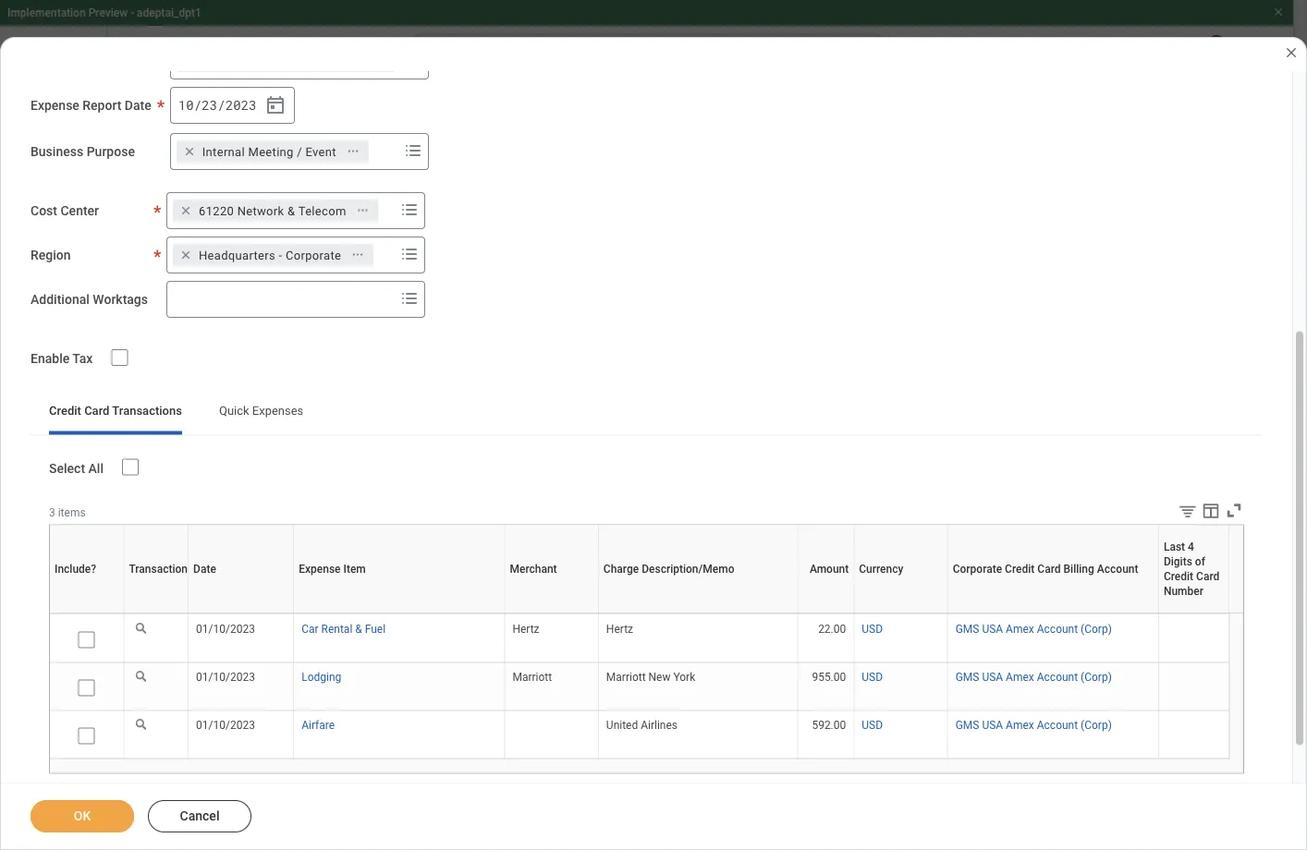 Task type: vqa. For each thing, say whether or not it's contained in the screenshot.
EXP-00009606 at the bottom left of page
no



Task type: describe. For each thing, give the bounding box(es) containing it.
payment elections link
[[15, 351, 280, 396]]

1 vertical spatial description/memo
[[696, 615, 703, 615]]

calendar image
[[264, 95, 287, 117]]

expense for expense report date
[[31, 98, 79, 114]]

submit
[[853, 662, 893, 677]]

quick
[[219, 405, 249, 419]]

1 vertical spatial merchant
[[549, 615, 553, 615]]

01/10/2023 - for credit
[[673, 765, 751, 781]]

61220 network & telecom, press delete to clear value. option
[[173, 200, 379, 222]]

headquarters - corporate
[[199, 249, 341, 262]]

expenses that you need to add to expense reports and submit element
[[733, 642, 930, 679]]

implementation
[[7, 6, 86, 19]]

3
[[49, 507, 55, 520]]

well-
[[209, 518, 237, 534]]

implementation preview -   adeptai_dpt1 banner
[[0, 0, 1294, 85]]

- for headquarters - corporate
[[279, 249, 283, 262]]

of inside the last 4 digits of credit card number
[[1196, 556, 1206, 569]]

usd link for 592.00
[[862, 716, 883, 732]]

your
[[128, 518, 153, 534]]

you
[[817, 643, 837, 659]]

expense reports to submit edit or view expense reports that require action
[[408, 617, 596, 696]]

dollar image
[[33, 363, 55, 385]]

overview link
[[15, 174, 280, 218]]

total:
[[349, 762, 381, 777]]

implementation preview -   adeptai_dpt1
[[7, 6, 202, 19]]

charge inside "row" element
[[604, 564, 639, 577]]

credit card transaction: $955.00 element
[[673, 783, 919, 801]]

car rental & fuel link
[[302, 620, 386, 636]]

include? for include?
[[55, 564, 96, 577]]

amex for 22.00
[[1006, 623, 1035, 636]]

2 4 from the top
[[1189, 615, 1189, 615]]

submit
[[408, 640, 461, 659]]

date inside "row" element
[[193, 564, 216, 577]]

related actions image for cost center
[[357, 205, 370, 217]]

cancel button
[[148, 801, 252, 833]]

green
[[202, 40, 235, 54]]

4 row element from the top
[[50, 712, 1230, 766]]

charge description/memo
[[604, 564, 735, 577]]

955.00
[[813, 671, 847, 684]]

corporate credit card billing account
[[953, 564, 1139, 577]]

marriott inside 01/10/2023 - marriott - marriott new york credit card transaction: $955.00
[[813, 765, 860, 781]]

corporate inside "row" element
[[953, 564, 1003, 577]]

region
[[31, 248, 71, 263]]

adeptai_dpt1
[[137, 6, 202, 19]]

task pay image
[[33, 229, 55, 252]]

expenses inside the navigation pane region
[[78, 118, 157, 140]]

fuel
[[365, 623, 386, 636]]

card down corporate credit card billing account
[[1053, 615, 1055, 615]]

car
[[302, 623, 319, 636]]

01/10/2023 - for transaction:
[[673, 706, 751, 721]]

toolbar inside dialog
[[1165, 501, 1245, 525]]

1 horizontal spatial /
[[218, 97, 225, 114]]

select
[[49, 462, 85, 477]]

headquarters - corporate, press delete to clear value. option
[[173, 244, 374, 267]]

headquarters - corporate element
[[199, 247, 341, 264]]

find out your financial well-being link
[[15, 508, 280, 545]]

gms usa amex account (corp) for 22.00
[[956, 623, 1113, 636]]

items
[[58, 507, 86, 520]]

1 vertical spatial billing
[[1055, 615, 1057, 615]]

travel profile
[[78, 321, 166, 338]]

payment elections
[[78, 365, 201, 382]]

gms usa amex account (corp) for 955.00
[[956, 671, 1113, 684]]

61220 network & telecom element
[[199, 203, 347, 219]]

headquarters
[[199, 249, 276, 262]]

preview
[[88, 6, 128, 19]]

charge description/memo button
[[693, 615, 704, 615]]

credit card transaction: $22.00 element
[[673, 842, 855, 851]]

car rental & fuel
[[302, 623, 386, 636]]

united inside 01/10/2023 - united airlines credit card transaction: $592.00
[[754, 706, 792, 721]]

additional
[[31, 293, 90, 308]]

york inside "row" element
[[674, 671, 696, 684]]

credit card image
[[33, 273, 55, 295]]

internal meeting / event element
[[202, 144, 337, 160]]

planet
[[239, 40, 274, 54]]

quick expenses
[[219, 405, 304, 419]]

expense item
[[299, 564, 366, 577]]

include? button
[[84, 615, 89, 615]]

1 vertical spatial number
[[1198, 615, 1201, 615]]

10 / 23 / 2023
[[178, 97, 257, 114]]

expense reports
[[78, 232, 190, 249]]

(corp) for 955.00
[[1081, 671, 1113, 684]]

main content containing expenses hub
[[0, 85, 1308, 851]]

prompts image for business purpose
[[402, 140, 424, 162]]

suggested links
[[78, 440, 188, 457]]

gms for 592.00
[[956, 719, 980, 732]]

billing inside "row" element
[[1064, 564, 1095, 577]]

action
[[451, 680, 487, 696]]

reports inside expense reports to submit edit or view expense reports that require action
[[529, 662, 570, 677]]

financial
[[157, 518, 206, 534]]

credit inside 'tab list'
[[49, 405, 81, 419]]

1 hertz from the left
[[513, 623, 540, 636]]

592.00
[[813, 719, 847, 732]]

1 to from the left
[[872, 643, 884, 659]]

search image
[[420, 44, 442, 67]]

04/19/2023 - exp-00009605 cfo visit element
[[349, 820, 605, 851]]

(usa)
[[202, 57, 235, 71]]

lodging
[[302, 671, 342, 684]]

profile logan mcneil element
[[1231, 35, 1283, 76]]

reports for expense reports
[[137, 232, 190, 249]]

business
[[31, 145, 83, 160]]

amex for 955.00
[[1006, 671, 1035, 684]]

expenses inside 'tab list'
[[252, 405, 304, 419]]

merchant button
[[549, 615, 554, 615]]

expense reports to submit element
[[408, 616, 605, 664]]

expense for expense item
[[299, 564, 341, 577]]

airlines inside 01/10/2023 - united airlines credit card transaction: $592.00
[[795, 706, 840, 721]]

and
[[828, 662, 850, 677]]

network
[[237, 204, 284, 218]]

1 vertical spatial item
[[400, 615, 402, 615]]

account for 22.00
[[1038, 623, 1079, 636]]

meeting
[[248, 145, 294, 159]]

card inside 01/10/2023 - marriott - marriott new york credit card transaction: $955.00
[[711, 784, 738, 799]]

transactions to expense expenses that you need to add to expense reports and submit
[[733, 617, 923, 677]]

00009601
[[458, 743, 518, 758]]

item inside "row" element
[[344, 564, 366, 577]]

23
[[202, 97, 218, 114]]

- for 04/20/2023 - exp-00009601
[[421, 743, 426, 758]]

01/10/2023 for airfare
[[196, 719, 255, 732]]

credit card transactions
[[49, 405, 182, 419]]

center
[[61, 204, 99, 219]]

amex for 592.00
[[1006, 719, 1035, 732]]

prompts image for cost center
[[399, 199, 421, 221]]

card inside 'tab list'
[[84, 405, 110, 419]]

expenses inside transactions to expense expenses that you need to add to expense reports and submit
[[733, 643, 788, 659]]

reports for expense reports to submit edit or view expense reports that require action
[[475, 617, 534, 637]]

card inside 01/10/2023 - united airlines credit card transaction: $592.00
[[711, 725, 738, 740]]

3 row element from the top
[[50, 664, 1230, 718]]

credit inside 01/10/2023 - united airlines credit card transaction: $592.00
[[673, 725, 708, 740]]

cost center
[[31, 204, 99, 219]]

needs attention
[[326, 554, 458, 576]]

usa for 955.00
[[983, 671, 1004, 684]]

event
[[306, 145, 337, 159]]

dialog containing 10
[[0, 0, 1308, 851]]

fullscreen image
[[1225, 501, 1245, 521]]

expenses hub element
[[78, 117, 228, 142]]

(corp) for 592.00
[[1081, 719, 1113, 732]]

hub
[[162, 118, 196, 140]]

prompts image for additional worktags
[[399, 288, 421, 310]]

usd for 592.00
[[862, 719, 883, 732]]

& for telecom
[[288, 204, 295, 218]]

usd link for 955.00
[[862, 668, 883, 684]]

suggested links button
[[15, 426, 280, 471]]

cancel
[[180, 809, 220, 825]]

expense report date group
[[170, 87, 295, 124]]

all
[[88, 462, 104, 477]]

date button
[[240, 615, 243, 615]]

navigation pane region
[[0, 85, 296, 851]]

22.00
[[819, 623, 847, 636]]

marriott for marriott new york
[[607, 671, 646, 684]]

purpose
[[87, 145, 135, 160]]

marriott for marriott
[[513, 671, 552, 684]]

require
[[408, 680, 448, 696]]

1 vertical spatial amount
[[824, 615, 827, 615]]

1 vertical spatial of
[[1192, 615, 1193, 615]]

enable
[[31, 352, 70, 367]]

number inside the last 4 digits of credit card number
[[1164, 586, 1204, 599]]

$592.00
[[815, 725, 862, 740]]

1 vertical spatial currency
[[899, 615, 903, 615]]

expense transactions
[[78, 276, 224, 294]]

1 vertical spatial digits
[[1190, 615, 1192, 615]]

tax
[[72, 352, 93, 367]]

expense for expense reports to submit edit or view expense reports that require action
[[408, 617, 471, 637]]



Task type: locate. For each thing, give the bounding box(es) containing it.
of down the last 4 digits of credit card number
[[1192, 615, 1193, 615]]

expense
[[477, 662, 525, 677], [733, 662, 781, 677]]

card up credit card transaction: $22.00 element
[[711, 784, 738, 799]]

expense inside "row" element
[[299, 564, 341, 577]]

01/10/2023 for car rental & fuel
[[196, 623, 255, 636]]

0 vertical spatial 01/10/2023
[[196, 623, 255, 636]]

usd for 955.00
[[862, 671, 883, 684]]

digits down select to filter grid data image on the bottom right of the page
[[1164, 556, 1193, 569]]

internal meeting / event
[[202, 145, 337, 159]]

0 vertical spatial usd link
[[862, 620, 883, 636]]

1 horizontal spatial expenses
[[252, 405, 304, 419]]

4 down select to filter grid data image on the bottom right of the page
[[1189, 541, 1195, 554]]

0 vertical spatial transaction
[[129, 564, 188, 577]]

marriott up the "$955.00"
[[813, 765, 860, 781]]

main content
[[0, 85, 1308, 851]]

10
[[178, 97, 194, 114]]

expense inside transactions to expense expenses that you need to add to expense reports and submit
[[733, 662, 781, 677]]

report
[[83, 98, 122, 114]]

tasks
[[349, 425, 393, 444]]

0 vertical spatial gms
[[956, 623, 980, 636]]

01/10/2023 - inside 01/10/2023 - marriott - marriott new york credit card transaction: $955.00
[[673, 765, 751, 781]]

1 horizontal spatial united
[[754, 706, 792, 721]]

1 vertical spatial include?
[[84, 615, 88, 615]]

select to filter grid data image
[[1178, 502, 1199, 521]]

0 horizontal spatial /
[[194, 97, 202, 114]]

expense
[[31, 98, 79, 114], [78, 232, 134, 249], [78, 276, 134, 294], [299, 564, 341, 577], [396, 615, 400, 615], [408, 617, 471, 637], [856, 617, 919, 637]]

transactions inside dialog
[[112, 405, 182, 419]]

/ inside option
[[297, 145, 302, 159]]

& inside "row" element
[[355, 623, 362, 636]]

related actions image inside 61220 network & telecom, press delete to clear value. option
[[357, 205, 370, 217]]

expense inside expense reports link
[[78, 232, 134, 249]]

1 horizontal spatial reports
[[784, 662, 825, 677]]

transaction: down marriott -
[[741, 784, 812, 799]]

currency button
[[899, 615, 904, 615]]

edit
[[408, 662, 430, 677]]

telecom
[[298, 204, 347, 218]]

0 vertical spatial usa
[[983, 623, 1004, 636]]

credit card transaction: $592.00 element
[[673, 723, 862, 742]]

(corp) for 22.00
[[1081, 623, 1113, 636]]

toolbar
[[1165, 501, 1245, 525]]

1 horizontal spatial last
[[1187, 615, 1189, 615]]

1 vertical spatial expenses
[[252, 405, 304, 419]]

0 vertical spatial transaction:
[[741, 725, 812, 740]]

1 vertical spatial &
[[355, 623, 362, 636]]

2 usd link from the top
[[862, 668, 883, 684]]

number up "last 4 digits of credit card number" button
[[1164, 586, 1204, 599]]

3 (corp) from the top
[[1081, 719, 1113, 732]]

0 vertical spatial gms usa amex account (corp) link
[[956, 620, 1113, 636]]

1 vertical spatial date
[[193, 564, 216, 577]]

usd link for 22.00
[[862, 620, 883, 636]]

tab list
[[31, 391, 1264, 436]]

2 vertical spatial (corp)
[[1081, 719, 1113, 732]]

date down the well-
[[193, 564, 216, 577]]

expense inside expense reports to submit edit or view expense reports that require action
[[477, 662, 525, 677]]

currency
[[860, 564, 904, 577], [899, 615, 903, 615]]

related actions image right telecom
[[357, 205, 370, 217]]

to
[[872, 643, 884, 659], [912, 643, 923, 659]]

transactions to expense element
[[733, 616, 919, 642]]

3 gms usa amex account (corp) from the top
[[956, 719, 1113, 732]]

date for report
[[125, 98, 151, 114]]

tab list containing credit card transactions
[[31, 391, 1264, 436]]

currency up currency button
[[860, 564, 904, 577]]

item
[[344, 564, 366, 577], [400, 615, 402, 615]]

3 gms from the top
[[956, 719, 980, 732]]

green planet solutions, inc. (usa) element
[[202, 39, 362, 72]]

1 vertical spatial york
[[892, 765, 919, 781]]

row element up united airlines
[[50, 664, 1230, 718]]

last
[[1164, 541, 1186, 554], [1187, 615, 1189, 615]]

transactions
[[137, 276, 224, 294], [112, 405, 182, 419], [733, 617, 830, 637]]

1 horizontal spatial marriott
[[607, 671, 646, 684]]

0 horizontal spatial reports
[[529, 662, 570, 677]]

0 vertical spatial last
[[1164, 541, 1186, 554]]

(corp)
[[1081, 623, 1113, 636], [1081, 671, 1113, 684], [1081, 719, 1113, 732]]

usd right "$592.00"
[[862, 719, 883, 732]]

2 hertz from the left
[[607, 623, 634, 636]]

04/20/2023
[[349, 743, 418, 758]]

number down the last 4 digits of credit card number
[[1198, 615, 1201, 615]]

gms usa amex account (corp) for 592.00
[[956, 719, 1113, 732]]

1 vertical spatial gms
[[956, 671, 980, 684]]

last down the last 4 digits of credit card number
[[1187, 615, 1189, 615]]

1 vertical spatial corporate
[[953, 564, 1003, 577]]

usa for 592.00
[[983, 719, 1004, 732]]

dashboard image
[[33, 185, 55, 207]]

tab list inside dialog
[[31, 391, 1264, 436]]

expense report date
[[31, 98, 151, 114]]

travel
[[78, 321, 119, 338]]

expense up car
[[299, 564, 341, 577]]

1 vertical spatial prompts image
[[399, 288, 421, 310]]

1 (corp) from the top
[[1081, 623, 1113, 636]]

prompts image
[[402, 140, 424, 162], [399, 288, 421, 310]]

airlines up "$592.00"
[[795, 706, 840, 721]]

transformation import image
[[243, 118, 265, 141]]

include?
[[55, 564, 96, 577], [84, 615, 88, 615]]

1 gms usa amex account (corp) link from the top
[[956, 620, 1113, 636]]

2 vertical spatial corporate
[[1046, 615, 1050, 615]]

0 horizontal spatial expenses
[[78, 118, 157, 140]]

1 horizontal spatial to
[[834, 617, 852, 637]]

item down needs attention
[[400, 615, 402, 615]]

or
[[433, 662, 445, 677]]

expense inside "expense transactions" link
[[78, 276, 134, 294]]

that
[[791, 643, 814, 659], [573, 662, 596, 677]]

gms
[[956, 623, 980, 636], [956, 671, 980, 684], [956, 719, 980, 732]]

2 01/10/2023 from the top
[[196, 671, 255, 684]]

related actions image right event on the left top of page
[[347, 145, 360, 158]]

digits down the last 4 digits of credit card number
[[1190, 615, 1192, 615]]

transactions inside "expense transactions" link
[[137, 276, 224, 294]]

transaction inside "row" element
[[129, 564, 188, 577]]

airlines inside "row" element
[[641, 719, 678, 732]]

1 vertical spatial transaction:
[[741, 784, 812, 799]]

0 horizontal spatial united
[[607, 719, 638, 732]]

1 gms from the top
[[956, 623, 980, 636]]

1 4 from the top
[[1189, 541, 1195, 554]]

usd link right "$592.00"
[[862, 716, 883, 732]]

date right transaction button
[[240, 615, 242, 615]]

01/10/2023 - marriott - marriott new york credit card transaction: $955.00
[[673, 765, 919, 799]]

select all
[[49, 462, 104, 477]]

4 inside the last 4 digits of credit card number
[[1189, 541, 1195, 554]]

2 reports from the left
[[784, 662, 825, 677]]

transactions inside transactions to expense expenses that you need to add to expense reports and submit
[[733, 617, 830, 637]]

account for 955.00
[[1038, 671, 1079, 684]]

inc.
[[336, 40, 357, 54]]

expenses right 'quick'
[[252, 405, 304, 419]]

3 usa from the top
[[983, 719, 1004, 732]]

to inside transactions to expense expenses that you need to add to expense reports and submit
[[834, 617, 852, 637]]

description/memo down charge description/memo
[[696, 615, 703, 615]]

0 horizontal spatial &
[[288, 204, 295, 218]]

1 vertical spatial (corp)
[[1081, 671, 1113, 684]]

3 gms usa amex account (corp) link from the top
[[956, 716, 1113, 732]]

internal
[[202, 145, 245, 159]]

2 vertical spatial amex
[[1006, 719, 1035, 732]]

0 vertical spatial of
[[1196, 556, 1206, 569]]

add
[[887, 643, 908, 659]]

corporate inside 'option'
[[286, 249, 341, 262]]

/ left event on the left top of page
[[297, 145, 302, 159]]

2 gms usa amex account (corp) from the top
[[956, 671, 1113, 684]]

0 vertical spatial new
[[649, 671, 671, 684]]

attention
[[383, 554, 458, 576]]

needs
[[326, 554, 379, 576]]

x small image
[[177, 202, 195, 220]]

2 gms from the top
[[956, 671, 980, 684]]

expenses hub
[[78, 118, 196, 140]]

0 vertical spatial 01/10/2023 -
[[673, 706, 751, 721]]

2 horizontal spatial -
[[421, 743, 426, 758]]

usa for 22.00
[[983, 623, 1004, 636]]

overview
[[78, 187, 139, 205]]

include? transaction date expense item merchant charge description/memo amount currency corporate credit card billing account last 4 digits of credit card number
[[84, 615, 1201, 615]]

3 items
[[49, 507, 86, 520]]

0 vertical spatial currency
[[860, 564, 904, 577]]

ok
[[74, 809, 91, 825]]

row element up "include? transaction date expense item merchant charge description/memo amount currency corporate credit card billing account last 4 digits of credit card number"
[[50, 526, 1234, 614]]

date up the expenses hub
[[125, 98, 151, 114]]

transaction right include? 'button'
[[153, 615, 158, 615]]

expense for expense reports
[[78, 232, 134, 249]]

- inside 04/20/2023 - exp-00009601 element
[[421, 743, 426, 758]]

& for fuel
[[355, 623, 362, 636]]

1 vertical spatial charge
[[693, 615, 696, 615]]

expense up 01/10/2023 - united airlines credit card transaction: $592.00 at the right of page
[[733, 662, 781, 677]]

$955.00
[[815, 784, 862, 799]]

3 usd link from the top
[[862, 716, 883, 732]]

gms usa amex account (corp) link for 955.00
[[956, 668, 1113, 684]]

row element containing last 4 digits of credit card number
[[50, 526, 1234, 614]]

gms usa amex account (corp) link
[[956, 620, 1113, 636], [956, 668, 1113, 684], [956, 716, 1113, 732]]

links
[[153, 440, 188, 457]]

$0.00
[[384, 762, 416, 777]]

1 vertical spatial transaction
[[153, 615, 158, 615]]

2 vertical spatial date
[[240, 615, 242, 615]]

account
[[1098, 564, 1139, 577], [1058, 615, 1061, 615], [1038, 623, 1079, 636], [1038, 671, 1079, 684], [1038, 719, 1079, 732]]

marriott down expense reports to submit element
[[513, 671, 552, 684]]

2 vertical spatial 01/10/2023
[[196, 719, 255, 732]]

0 vertical spatial (corp)
[[1081, 623, 1113, 636]]

ok button
[[31, 801, 134, 833]]

related actions image for business purpose
[[347, 145, 360, 158]]

61220
[[199, 204, 234, 218]]

united
[[754, 706, 792, 721], [607, 719, 638, 732]]

1 transaction: from the top
[[741, 725, 812, 740]]

x small image
[[180, 143, 199, 161], [177, 246, 195, 265]]

york inside 01/10/2023 - marriott - marriott new york credit card transaction: $955.00
[[892, 765, 919, 781]]

expense up submit
[[408, 617, 471, 637]]

usd link down need
[[862, 668, 883, 684]]

0 horizontal spatial corporate
[[286, 249, 341, 262]]

x small image down the hub
[[180, 143, 199, 161]]

expense inside transactions to expense expenses that you need to add to expense reports and submit
[[856, 617, 919, 637]]

0 horizontal spatial reports
[[137, 232, 190, 249]]

04/20/2023 - exp-00009601
[[349, 743, 518, 758]]

2 horizontal spatial date
[[240, 615, 242, 615]]

out
[[106, 518, 125, 534]]

1 prompts image from the top
[[399, 199, 421, 221]]

find
[[78, 518, 103, 534]]

2 usd from the top
[[862, 671, 883, 684]]

2 vertical spatial usd link
[[862, 716, 883, 732]]

amount
[[810, 564, 849, 577], [824, 615, 827, 615]]

of down select to filter grid data image on the bottom right of the page
[[1196, 556, 1206, 569]]

2 horizontal spatial /
[[297, 145, 302, 159]]

1 horizontal spatial &
[[355, 623, 362, 636]]

- inside implementation preview -   adeptai_dpt1 banner
[[131, 6, 134, 19]]

- left exp-
[[421, 743, 426, 758]]

suggested
[[78, 440, 149, 457]]

expenses left you at the bottom of the page
[[733, 643, 788, 659]]

date for transaction
[[240, 615, 242, 615]]

2 vertical spatial gms usa amex account (corp)
[[956, 719, 1113, 732]]

2 to from the left
[[912, 643, 923, 659]]

total: $0.00 element
[[349, 760, 561, 779]]

1 vertical spatial 01/10/2023
[[196, 671, 255, 684]]

reports inside transactions to expense expenses that you need to add to expense reports and submit
[[784, 662, 825, 677]]

gms for 955.00
[[956, 671, 980, 684]]

gms usa amex account (corp) link for 592.00
[[956, 716, 1113, 732]]

Additional Worktags field
[[167, 283, 395, 317]]

card right united airlines
[[711, 725, 738, 740]]

x small image down x small icon
[[177, 246, 195, 265]]

usd up need
[[862, 623, 883, 636]]

corporate credit card billing account button
[[1046, 615, 1062, 615]]

0 horizontal spatial charge
[[604, 564, 639, 577]]

expense up travel at the top left
[[78, 276, 134, 294]]

0 vertical spatial x small image
[[180, 143, 199, 161]]

1 to from the left
[[538, 617, 556, 637]]

0 vertical spatial date
[[125, 98, 151, 114]]

usd
[[862, 623, 883, 636], [862, 671, 883, 684], [862, 719, 883, 732]]

close environment banner image
[[1274, 6, 1285, 18]]

1 horizontal spatial date
[[193, 564, 216, 577]]

expense up the business
[[31, 98, 79, 114]]

1 expense from the left
[[477, 662, 525, 677]]

marriott new york
[[607, 671, 696, 684]]

description/memo up charge description/memo button
[[642, 564, 735, 577]]

currency up add
[[899, 615, 903, 615]]

2 amex from the top
[[1006, 671, 1035, 684]]

- right preview on the left top
[[131, 6, 134, 19]]

that inside transactions to expense expenses that you need to add to expense reports and submit
[[791, 643, 814, 659]]

dialog
[[0, 0, 1308, 851]]

4 down the last 4 digits of credit card number
[[1189, 615, 1189, 615]]

1 vertical spatial amex
[[1006, 671, 1035, 684]]

york
[[674, 671, 696, 684], [892, 765, 919, 781]]

marriott up united airlines
[[607, 671, 646, 684]]

2 horizontal spatial marriott
[[813, 765, 860, 781]]

include? up include? 'button'
[[55, 564, 96, 577]]

new inside 01/10/2023 - marriott - marriott new york credit card transaction: $955.00
[[863, 765, 889, 781]]

worktags
[[93, 293, 148, 308]]

3 01/10/2023 from the top
[[196, 719, 255, 732]]

1 horizontal spatial reports
[[475, 617, 534, 637]]

card inside the last 4 digits of credit card number
[[1197, 571, 1220, 584]]

0 horizontal spatial new
[[649, 671, 671, 684]]

related actions image inside the internal meeting / event, press delete to clear value. option
[[347, 145, 360, 158]]

1 usd link from the top
[[862, 620, 883, 636]]

01/10/2023 for lodging
[[196, 671, 255, 684]]

x small image for region
[[177, 246, 195, 265]]

expense down center
[[78, 232, 134, 249]]

rental
[[322, 623, 353, 636]]

to down merchant button
[[538, 617, 556, 637]]

2 gms usa amex account (corp) link from the top
[[956, 668, 1113, 684]]

close create expense report image
[[1285, 45, 1300, 60]]

x small image for business purpose
[[180, 143, 199, 161]]

item up car rental & fuel link
[[344, 564, 366, 577]]

merchant up merchant button
[[510, 564, 557, 577]]

to inside expense reports to submit edit or view expense reports that require action
[[538, 617, 556, 637]]

2 expense from the left
[[733, 662, 781, 677]]

billing
[[1064, 564, 1095, 577], [1055, 615, 1057, 615]]

charge down charge description/memo
[[693, 615, 696, 615]]

1 vertical spatial 4
[[1189, 615, 1189, 615]]

& inside option
[[288, 204, 295, 218]]

1 vertical spatial x small image
[[177, 246, 195, 265]]

0 vertical spatial merchant
[[510, 564, 557, 577]]

expense down currency button
[[856, 617, 919, 637]]

1 gms usa amex account (corp) from the top
[[956, 623, 1113, 636]]

& left fuel
[[355, 623, 362, 636]]

transaction up transaction button
[[129, 564, 188, 577]]

charge up "include? transaction date expense item merchant charge description/memo amount currency corporate credit card billing account last 4 digits of credit card number"
[[604, 564, 639, 577]]

that inside expense reports to submit edit or view expense reports that require action
[[573, 662, 596, 677]]

0 vertical spatial charge
[[604, 564, 639, 577]]

description/memo inside "row" element
[[642, 564, 735, 577]]

transactions up suggested links dropdown button
[[112, 405, 182, 419]]

amount up the amount button
[[810, 564, 849, 577]]

01/10/2023 - united airlines credit card transaction: $592.00
[[673, 706, 862, 740]]

0 horizontal spatial billing
[[1055, 615, 1057, 615]]

2 horizontal spatial corporate
[[1046, 615, 1050, 615]]

expense item button
[[396, 615, 403, 615]]

inbox large image
[[1196, 46, 1215, 65]]

/ right 10
[[194, 97, 202, 114]]

transactions down expense reports link
[[137, 276, 224, 294]]

transaction: inside 01/10/2023 - marriott - marriott new york credit card transaction: $955.00
[[741, 784, 812, 799]]

0 vertical spatial description/memo
[[642, 564, 735, 577]]

airfare
[[302, 719, 335, 732]]

gms usa amex account (corp) link for 22.00
[[956, 620, 1113, 636]]

x small image inside headquarters - corporate, press delete to clear value. 'option'
[[177, 246, 195, 265]]

- inside headquarters - corporate element
[[279, 249, 283, 262]]

1 vertical spatial 01/10/2023 -
[[673, 765, 751, 781]]

0 horizontal spatial to
[[538, 617, 556, 637]]

credit inside the last 4 digits of credit card number
[[1164, 571, 1194, 584]]

1 horizontal spatial corporate
[[953, 564, 1003, 577]]

0 vertical spatial corporate
[[286, 249, 341, 262]]

internal meeting / event, press delete to clear value. option
[[176, 141, 369, 163]]

view
[[448, 662, 474, 677]]

1 01/10/2023 from the top
[[196, 623, 255, 636]]

expense up action
[[477, 662, 525, 677]]

2 (corp) from the top
[[1081, 671, 1113, 684]]

reports down you at the bottom of the page
[[784, 662, 825, 677]]

04/20/2023 - exp-00009601 element
[[349, 742, 561, 760]]

usd down need
[[862, 671, 883, 684]]

01/10/2023 - down credit card transaction: $592.00 element at right
[[673, 765, 751, 781]]

1 horizontal spatial item
[[400, 615, 402, 615]]

expense inside expense reports to submit edit or view expense reports that require action
[[408, 617, 471, 637]]

2 vertical spatial usd
[[862, 719, 883, 732]]

usd for 22.00
[[862, 623, 883, 636]]

last 4 digits of credit card number button
[[1187, 615, 1202, 615]]

transaction button
[[153, 615, 159, 615]]

0 horizontal spatial marriott
[[513, 671, 552, 684]]

travel profile link
[[15, 307, 280, 351]]

2 vertical spatial transactions
[[733, 617, 830, 637]]

usd link
[[862, 620, 883, 636], [862, 668, 883, 684], [862, 716, 883, 732]]

1 row element from the top
[[50, 526, 1234, 614]]

card up "last 4 digits of credit card number" button
[[1197, 571, 1220, 584]]

01/10/2023 - inside 01/10/2023 - united airlines credit card transaction: $592.00
[[673, 706, 751, 721]]

1 01/10/2023 - from the top
[[673, 706, 751, 721]]

1 vertical spatial gms usa amex account (corp) link
[[956, 668, 1113, 684]]

1 horizontal spatial that
[[791, 643, 814, 659]]

enable tax
[[31, 352, 93, 367]]

1 horizontal spatial airlines
[[795, 706, 840, 721]]

that left you at the bottom of the page
[[791, 643, 814, 659]]

find out your financial well-being
[[78, 518, 269, 534]]

2 horizontal spatial expenses
[[733, 643, 788, 659]]

merchant
[[510, 564, 557, 577], [549, 615, 553, 615]]

currency inside "row" element
[[860, 564, 904, 577]]

include? for include? transaction date expense item merchant charge description/memo amount currency corporate credit card billing account last 4 digits of credit card number
[[84, 615, 88, 615]]

gms for 22.00
[[956, 623, 980, 636]]

to right add
[[912, 643, 923, 659]]

01/10/2023 - up credit card transaction: $592.00 element at right
[[673, 706, 751, 721]]

business purpose
[[31, 145, 135, 160]]

prompts image right related actions icon
[[399, 244, 421, 266]]

united up credit card transaction: $592.00 element at right
[[754, 706, 792, 721]]

row element down "include? transaction date expense item merchant charge description/memo amount currency corporate credit card billing account last 4 digits of credit card number"
[[50, 616, 1230, 670]]

0 vertical spatial that
[[791, 643, 814, 659]]

2 transaction: from the top
[[741, 784, 812, 799]]

2 prompts image from the top
[[399, 244, 421, 266]]

hertz down "include? transaction date expense item merchant charge description/memo amount currency corporate credit card billing account last 4 digits of credit card number"
[[607, 623, 634, 636]]

2 01/10/2023 - from the top
[[673, 765, 751, 781]]

2 usa from the top
[[983, 671, 1004, 684]]

reports down merchant button
[[529, 662, 570, 677]]

lodging link
[[302, 668, 342, 684]]

united airlines
[[607, 719, 678, 732]]

reports up the edit or view expense reports that require action "element"
[[475, 617, 534, 637]]

amount up transactions to expense element
[[824, 615, 827, 615]]

0 horizontal spatial airlines
[[641, 719, 678, 732]]

0 vertical spatial amex
[[1006, 623, 1035, 636]]

corporate
[[286, 249, 341, 262], [953, 564, 1003, 577], [1046, 615, 1050, 615]]

0 horizontal spatial that
[[573, 662, 596, 677]]

new up credit card transaction: $955.00 element on the right of the page
[[863, 765, 889, 781]]

usd link up need
[[862, 620, 883, 636]]

last inside the last 4 digits of credit card number
[[1164, 541, 1186, 554]]

1 amex from the top
[[1006, 623, 1035, 636]]

0 vertical spatial usd
[[862, 623, 883, 636]]

/ right '23'
[[218, 97, 225, 114]]

additional worktags
[[31, 293, 148, 308]]

2 row element from the top
[[50, 616, 1230, 670]]

merchant inside "row" element
[[510, 564, 557, 577]]

reports inside expense reports to submit edit or view expense reports that require action
[[475, 617, 534, 637]]

0 vertical spatial reports
[[137, 232, 190, 249]]

click to view/edit grid preferences image
[[1202, 501, 1222, 521]]

community
[[78, 481, 144, 497]]

& right 'network'
[[288, 204, 295, 218]]

prompts image for region
[[399, 244, 421, 266]]

2 vertical spatial -
[[421, 743, 426, 758]]

0 vertical spatial transactions
[[137, 276, 224, 294]]

last down select to filter grid data image on the bottom right of the page
[[1164, 541, 1186, 554]]

1 vertical spatial new
[[863, 765, 889, 781]]

card down the last 4 digits of credit card number
[[1196, 615, 1198, 615]]

reports inside the navigation pane region
[[137, 232, 190, 249]]

row element
[[50, 526, 1234, 614], [50, 616, 1230, 670], [50, 664, 1230, 718], [50, 712, 1230, 766]]

account for 592.00
[[1038, 719, 1079, 732]]

related actions image
[[347, 145, 360, 158], [357, 205, 370, 217]]

0 vertical spatial billing
[[1064, 564, 1095, 577]]

2 vertical spatial expenses
[[733, 643, 788, 659]]

1 reports from the left
[[529, 662, 570, 677]]

1 vertical spatial usd link
[[862, 668, 883, 684]]

prompts image right telecom
[[399, 199, 421, 221]]

hertz up the edit or view expense reports that require action "element"
[[513, 623, 540, 636]]

credit
[[49, 405, 81, 419], [1006, 564, 1035, 577], [1164, 571, 1194, 584], [1050, 615, 1052, 615], [1193, 615, 1196, 615], [673, 725, 708, 740], [673, 784, 708, 799]]

1 vertical spatial gms usa amex account (corp)
[[956, 671, 1113, 684]]

include? inside "row" element
[[55, 564, 96, 577]]

united inside "row" element
[[607, 719, 638, 732]]

airlines down marriott new york
[[641, 719, 678, 732]]

date
[[125, 98, 151, 114], [193, 564, 216, 577], [240, 615, 242, 615]]

2 to from the left
[[834, 617, 852, 637]]

new inside "row" element
[[649, 671, 671, 684]]

0 horizontal spatial expense
[[477, 662, 525, 677]]

2 vertical spatial gms usa amex account (corp) link
[[956, 716, 1113, 732]]

1 vertical spatial usd
[[862, 671, 883, 684]]

include? left transaction button
[[84, 615, 88, 615]]

- right headquarters
[[279, 249, 283, 262]]

expense for expense transactions
[[78, 276, 134, 294]]

reports down x small icon
[[137, 232, 190, 249]]

0 vertical spatial york
[[674, 671, 696, 684]]

new up united airlines
[[649, 671, 671, 684]]

expenses up 'purpose'
[[78, 118, 157, 140]]

3 usd from the top
[[862, 719, 883, 732]]

transaction: up marriott -
[[741, 725, 812, 740]]

edit or view expense reports that require action element
[[408, 660, 605, 697]]

ext link image
[[243, 517, 265, 536]]

united down marriott new york
[[607, 719, 638, 732]]

3 amex from the top
[[1006, 719, 1035, 732]]

card up corporate credit card billing account button
[[1038, 564, 1061, 577]]

that left marriott new york
[[573, 662, 596, 677]]

to up submit
[[872, 643, 884, 659]]

prompts image
[[399, 199, 421, 221], [399, 244, 421, 266]]

amount inside "row" element
[[810, 564, 849, 577]]

last 4 digits of credit card number
[[1164, 541, 1220, 599]]

1 usd from the top
[[862, 623, 883, 636]]

related actions image
[[352, 249, 365, 262]]

credit inside 01/10/2023 - marriott - marriott new york credit card transaction: $955.00
[[673, 784, 708, 799]]

row element down marriott new york
[[50, 712, 1230, 766]]

transactions down the amount button
[[733, 617, 830, 637]]

1 vertical spatial transactions
[[112, 405, 182, 419]]

merchant up expense reports to submit element
[[549, 615, 553, 615]]

digits inside the last 4 digits of credit card number
[[1164, 556, 1193, 569]]

community link
[[15, 471, 280, 508]]

to up need
[[834, 617, 852, 637]]

expense down needs attention
[[396, 615, 400, 615]]

suggested links element
[[15, 471, 280, 545]]

1 usa from the top
[[983, 623, 1004, 636]]

transaction: inside 01/10/2023 - united airlines credit card transaction: $592.00
[[741, 725, 812, 740]]

card down payment at the left top of the page
[[84, 405, 110, 419]]



